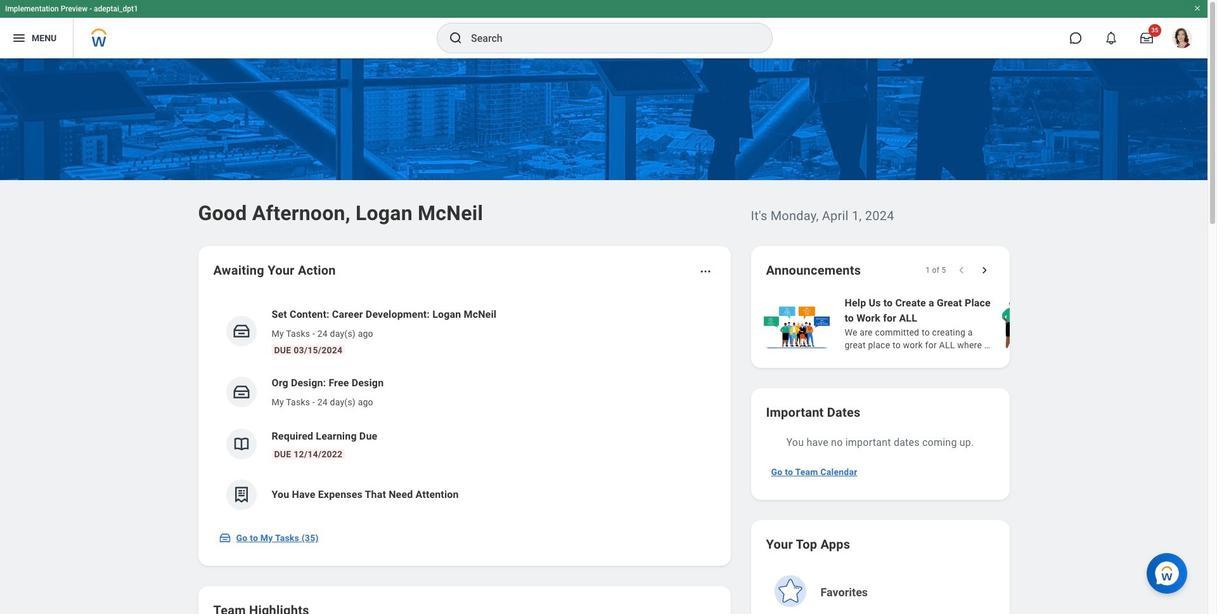 Task type: locate. For each thing, give the bounding box(es) containing it.
chevron left small image
[[956, 264, 968, 277]]

0 horizontal spatial inbox image
[[219, 532, 231, 544]]

status
[[926, 265, 947, 275]]

inbox image
[[232, 322, 251, 341]]

related actions image
[[699, 265, 712, 278]]

0 vertical spatial inbox image
[[232, 382, 251, 402]]

main content
[[0, 58, 1218, 614]]

search image
[[448, 30, 464, 46]]

list
[[761, 294, 1218, 353], [213, 297, 716, 520]]

justify image
[[11, 30, 27, 46]]

banner
[[0, 0, 1208, 58]]

inbox large image
[[1141, 32, 1154, 44]]

inbox image
[[232, 382, 251, 402], [219, 532, 231, 544]]



Task type: describe. For each thing, give the bounding box(es) containing it.
1 horizontal spatial list
[[761, 294, 1218, 353]]

0 horizontal spatial list
[[213, 297, 716, 520]]

1 horizontal spatial inbox image
[[232, 382, 251, 402]]

dashboard expenses image
[[232, 485, 251, 504]]

notifications large image
[[1106, 32, 1118, 44]]

close environment banner image
[[1194, 4, 1202, 12]]

chevron right small image
[[978, 264, 991, 277]]

1 vertical spatial inbox image
[[219, 532, 231, 544]]

Search Workday  search field
[[471, 24, 747, 52]]

profile logan mcneil image
[[1173, 28, 1193, 51]]

book open image
[[232, 435, 251, 454]]



Task type: vqa. For each thing, say whether or not it's contained in the screenshot.
'x' icon
no



